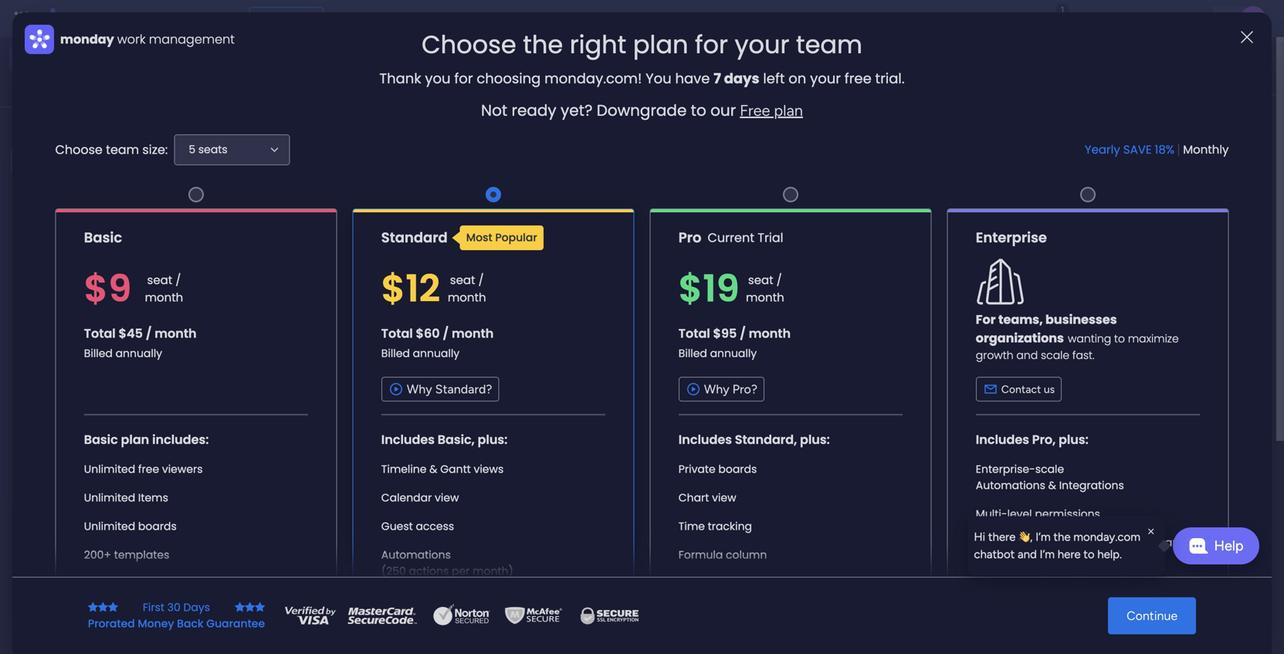 Task type: vqa. For each thing, say whether or not it's contained in the screenshot.
Welcome
no



Task type: locate. For each thing, give the bounding box(es) containing it.
started
[[1132, 598, 1167, 612]]

learn
[[1030, 554, 1061, 568], [1091, 616, 1118, 629]]

inbox
[[418, 66, 448, 81]]

lottie animation element
[[593, 37, 1027, 96], [0, 498, 197, 654]]

standard?
[[435, 382, 493, 397]]

0 horizontal spatial seat
[[147, 272, 172, 289]]

analytics
[[1098, 564, 1147, 579]]

1 horizontal spatial lottie animation element
[[593, 37, 1027, 96]]

the
[[523, 27, 563, 62], [1054, 530, 1071, 544]]

view inside pro tier selected 'option'
[[712, 491, 737, 506]]

right
[[570, 27, 627, 62]]

2 star image from the left
[[255, 602, 265, 613]]

calendar
[[381, 491, 432, 506]]

plan up you
[[633, 27, 689, 62]]

month right $95
[[749, 325, 791, 342]]

1 horizontal spatial annually
[[413, 346, 460, 361]]

enterprise- inside enterprise-scale automations & integrations
[[976, 462, 1036, 477]]

/ right $60
[[443, 325, 449, 342]]

why left pro?
[[704, 382, 730, 397]]

0 horizontal spatial annually
[[116, 346, 162, 361]]

2 vertical spatial templates
[[114, 548, 169, 563]]

plus: inside pro tier selected 'option'
[[800, 431, 830, 448]]

pro,
[[1033, 431, 1056, 448]]

0 horizontal spatial lottie animation element
[[0, 498, 197, 654]]

billed up why pro? button
[[679, 346, 708, 361]]

/ for total $45 / month billed annually
[[146, 325, 152, 342]]

automations up actions
[[381, 548, 451, 563]]

scale down for teams, businesses organizations
[[1041, 348, 1070, 363]]

2 plus: from the left
[[800, 431, 830, 448]]

0 horizontal spatial billed
[[84, 346, 113, 361]]

1 horizontal spatial why
[[704, 382, 730, 397]]

search everything image
[[1150, 11, 1166, 26]]

tasks for private
[[332, 127, 366, 143]]

2 why from the left
[[704, 382, 730, 397]]

why standard? button
[[381, 377, 499, 402]]

views
[[474, 462, 504, 477]]

monthly option
[[1184, 141, 1230, 158]]

explore
[[1096, 504, 1137, 519]]

templates down workflow in the right of the page
[[1109, 470, 1164, 485]]

automations down formula column
[[679, 576, 749, 591]]

0 vertical spatial access
[[265, 66, 303, 81]]

management up the work management > main workspace
[[325, 572, 400, 587]]

close my private tasks image
[[239, 126, 257, 144]]

2 horizontal spatial seat
[[749, 272, 774, 289]]

1 image
[[1056, 1, 1070, 18]]

notifications
[[1152, 183, 1220, 197]]

1 vertical spatial learn
[[1091, 616, 1118, 629]]

month up total $95 / month billed annually
[[746, 289, 785, 306]]

plan up unlimited free viewers
[[121, 431, 149, 448]]

standard tier selected option
[[353, 208, 635, 654]]

includes left pro,
[[976, 431, 1030, 448]]

month for $12 seat / month
[[448, 289, 486, 306]]

1 plus: from the left
[[478, 431, 508, 448]]

scale down pro,
[[1036, 462, 1065, 477]]

star image down public board icon
[[255, 602, 265, 613]]

1 vertical spatial monday.com
[[1144, 616, 1206, 629]]

month right $60
[[452, 325, 494, 342]]

plus: up boost
[[1059, 431, 1089, 448]]

/ right $9
[[176, 272, 181, 289]]

1 horizontal spatial free
[[845, 69, 872, 88]]

continue button
[[1109, 598, 1197, 635]]

scale
[[1041, 348, 1070, 363], [1036, 462, 1065, 477]]

2 horizontal spatial automations
[[976, 478, 1046, 493]]

help image
[[1184, 11, 1200, 26]]

0 vertical spatial management
[[74, 190, 138, 203]]

enterprise- for scale
[[976, 462, 1036, 477]]

invite members image
[[1078, 11, 1094, 26]]

0 vertical spatial here
[[701, 280, 726, 295]]

3 seat from the left
[[749, 272, 774, 289]]

includes inside pro tier selected 'option'
[[679, 431, 732, 448]]

monday up home
[[60, 31, 114, 48]]

organizations
[[976, 329, 1065, 347]]

your left recent
[[306, 66, 331, 81]]

column inside "basic tier selected" option
[[128, 576, 169, 591]]

for teams, businesses organizations
[[976, 311, 1118, 347]]

mcafee secure image
[[503, 605, 565, 628]]

1 star image from the left
[[88, 602, 98, 613]]

2 unlimited from the top
[[84, 491, 135, 506]]

1 vertical spatial templates
[[1140, 504, 1196, 519]]

free inside "basic tier selected" option
[[138, 462, 159, 477]]

automations for automations (250 actions per month)
[[381, 548, 451, 563]]

advanced
[[976, 564, 1032, 579]]

learn down grade
[[1030, 554, 1061, 568]]

includes up the timeline
[[381, 431, 435, 448]]

over
[[84, 576, 109, 591]]

project down search in workspace field
[[36, 190, 71, 203]]

total left $95
[[679, 325, 711, 342]]

chart
[[679, 491, 709, 506]]

first 30 days
[[143, 600, 210, 615]]

1 unlimited from the top
[[84, 462, 135, 477]]

1 horizontal spatial plan
[[633, 27, 689, 62]]

2 vertical spatial plan
[[121, 431, 149, 448]]

enterprise- down includes pro, plus:
[[976, 462, 1036, 477]]

new task button
[[576, 309, 655, 334], [576, 309, 655, 334]]

most popular
[[466, 230, 538, 245]]

1 billed from the left
[[84, 346, 113, 361]]

includes up "private"
[[679, 431, 732, 448]]

for up '7' at the top right of the page
[[695, 27, 728, 62]]

month inside total $95 / month billed annually
[[749, 325, 791, 342]]

1 total from the left
[[84, 325, 116, 342]]

to left help.
[[1084, 548, 1095, 562]]

tasks up new
[[588, 280, 617, 295]]

teams,
[[999, 311, 1043, 328]]

most popular section head
[[453, 225, 544, 250]]

see plans button
[[249, 7, 324, 30]]

public board image
[[258, 571, 275, 588]]

monday up home link
[[69, 10, 122, 27]]

1 horizontal spatial access
[[416, 519, 454, 534]]

1 horizontal spatial learn
[[1091, 616, 1118, 629]]

2 basic from the top
[[84, 431, 118, 448]]

monday.com down started
[[1144, 616, 1206, 629]]

main
[[379, 598, 403, 611]]

1 vertical spatial basic
[[84, 431, 118, 448]]

setup account link
[[1068, 142, 1262, 159]]

why standard?
[[407, 382, 493, 397]]

1 why from the left
[[407, 382, 432, 397]]

templates up over 20 column types
[[114, 548, 169, 563]]

to left our
[[691, 100, 707, 121]]

1 vertical spatial management
[[325, 572, 400, 587]]

2 horizontal spatial plus:
[[1059, 431, 1089, 448]]

1 vertical spatial tasks
[[588, 280, 617, 295]]

total inside total $60 / month billed annually
[[381, 325, 413, 342]]

automations inside pro tier selected 'option'
[[679, 576, 749, 591]]

view for $19
[[712, 491, 737, 506]]

free left trial.
[[845, 69, 872, 88]]

management down search in workspace field
[[74, 190, 138, 203]]

billed
[[84, 346, 113, 361], [381, 346, 410, 361], [679, 346, 708, 361]]

total inside total $95 / month billed annually
[[679, 325, 711, 342]]

access inside standard tier selected option
[[416, 519, 454, 534]]

1 vertical spatial free
[[138, 462, 159, 477]]

column up first
[[128, 576, 169, 591]]

0 horizontal spatial boards
[[138, 519, 177, 534]]

seat for $12
[[450, 272, 476, 289]]

monday work management
[[69, 10, 240, 27], [60, 31, 235, 48]]

0 horizontal spatial column
[[128, 576, 169, 591]]

1 vertical spatial here
[[1058, 548, 1081, 562]]

1 horizontal spatial here
[[1058, 548, 1081, 562]]

free up items
[[138, 462, 159, 477]]

unlimited for unlimited boards
[[84, 519, 135, 534]]

boards inside "basic tier selected" option
[[138, 519, 177, 534]]

2 horizontal spatial total
[[679, 325, 711, 342]]

1 horizontal spatial billed
[[381, 346, 410, 361]]

1 horizontal spatial the
[[1054, 530, 1071, 544]]

choosing
[[477, 69, 541, 88]]

your up "made"
[[1074, 451, 1099, 466]]

access right quickly
[[265, 66, 303, 81]]

includes inside enterprise tier selected option
[[976, 431, 1030, 448]]

1 horizontal spatial lottie animation image
[[593, 37, 1027, 96]]

0 vertical spatial automations
[[976, 478, 1046, 493]]

1 horizontal spatial choose
[[422, 27, 517, 62]]

automations
[[976, 478, 1046, 493], [381, 548, 451, 563], [679, 576, 749, 591]]

the inside hi there 👋,  i'm the monday.com chatbot and i'm here to help.
[[1054, 530, 1071, 544]]

automations inside enterprise-scale automations & integrations
[[976, 478, 1046, 493]]

0 vertical spatial scale
[[1041, 348, 1070, 363]]

show
[[596, 378, 623, 391]]

and up new task
[[620, 280, 640, 295]]

recent
[[334, 66, 370, 81]]

2 horizontal spatial annually
[[710, 346, 757, 361]]

basic up unlimited free viewers
[[84, 431, 118, 448]]

/ right $45
[[146, 325, 152, 342]]

view inside standard tier selected option
[[435, 491, 459, 506]]

3 includes from the left
[[976, 431, 1030, 448]]

trial
[[758, 229, 784, 246]]

1 vertical spatial automations
[[381, 548, 451, 563]]

enterprise- up advanced
[[976, 535, 1036, 550]]

1 vertical spatial management
[[149, 31, 235, 48]]

3 star image from the left
[[108, 602, 118, 613]]

annually inside total $95 / month billed annually
[[710, 346, 757, 361]]

private
[[284, 127, 329, 143]]

to inside wanting to maximize growth and scale fast.
[[1115, 331, 1126, 346]]

why inside 'button'
[[407, 382, 432, 397]]

0 vertical spatial learn
[[1030, 554, 1061, 568]]

i'm up the reporting
[[1040, 548, 1055, 562]]

1 includes from the left
[[381, 431, 435, 448]]

reminders
[[643, 280, 698, 295]]

access for guest
[[416, 519, 454, 534]]

1 enterprise- from the top
[[976, 462, 1036, 477]]

0 vertical spatial for
[[695, 27, 728, 62]]

seat inside $12 seat / month
[[450, 272, 476, 289]]

1 vertical spatial monday work management
[[60, 31, 235, 48]]

access down calendar view
[[416, 519, 454, 534]]

the up workspaces
[[523, 27, 563, 62]]

billed inside total $45 / month billed annually
[[84, 346, 113, 361]]

0 vertical spatial free
[[845, 69, 872, 88]]

dialog
[[968, 516, 1166, 576]]

back
[[177, 617, 204, 632]]

boost
[[1039, 451, 1071, 466]]

1 seat from the left
[[147, 272, 172, 289]]

/ for $19 seat / month
[[777, 272, 782, 289]]

& down security
[[1087, 564, 1095, 579]]

1 horizontal spatial monday.com
[[1144, 616, 1206, 629]]

for right you at top
[[455, 69, 473, 88]]

and down organizations
[[1017, 348, 1038, 363]]

1 annually from the left
[[116, 346, 162, 361]]

guest access
[[381, 519, 454, 534]]

personal
[[538, 280, 585, 295]]

team up on on the right top of page
[[796, 27, 863, 62]]

includes
[[381, 431, 435, 448], [679, 431, 732, 448], [976, 431, 1030, 448]]

tasks right private
[[332, 127, 366, 143]]

lottie animation element for project management
[[0, 498, 197, 654]]

unlimited up unlimited items
[[84, 462, 135, 477]]

2 total from the left
[[381, 325, 413, 342]]

view down timeline & gantt views
[[435, 491, 459, 506]]

2 view from the left
[[712, 491, 737, 506]]

/ down trial
[[777, 272, 782, 289]]

management
[[74, 190, 138, 203], [325, 572, 400, 587]]

basic up $9
[[84, 228, 122, 247]]

month inside total $60 / month billed annually
[[452, 325, 494, 342]]

includes inside standard tier selected option
[[381, 431, 435, 448]]

2 horizontal spatial plan
[[774, 101, 803, 120]]

plus: right standard,
[[800, 431, 830, 448]]

0 vertical spatial templates
[[1109, 470, 1164, 485]]

view for $12
[[435, 491, 459, 506]]

1 horizontal spatial boards
[[719, 462, 757, 477]]

choose team size:
[[55, 141, 168, 158]]

seat
[[147, 272, 172, 289], [450, 272, 476, 289], [749, 272, 774, 289]]

access for quickly
[[265, 66, 303, 81]]

0 horizontal spatial plan
[[121, 431, 149, 448]]

2 billed from the left
[[381, 346, 410, 361]]

get
[[1075, 554, 1094, 568]]

advanced reporting & analytics
[[976, 564, 1147, 579]]

select product image
[[14, 11, 29, 26]]

0 horizontal spatial free
[[138, 462, 159, 477]]

current
[[708, 229, 755, 246]]

free plan link
[[740, 101, 803, 120]]

unlimited up 200+
[[84, 519, 135, 534]]

popular
[[495, 230, 538, 245]]

billed inside total $60 / month billed annually
[[381, 346, 410, 361]]

2 vertical spatial to
[[1084, 548, 1095, 562]]

seat inside seat / month
[[147, 272, 172, 289]]

lottie animation element for quickly access your recent boards, inbox and workspaces
[[593, 37, 1027, 96]]

/ inside seat / month
[[176, 272, 181, 289]]

unlimited up unlimited boards
[[84, 491, 135, 506]]

and
[[451, 66, 472, 81], [620, 280, 640, 295], [1017, 348, 1038, 363], [1018, 548, 1037, 562]]

invite team members link
[[1053, 201, 1262, 218]]

seat down most
[[450, 272, 476, 289]]

0 horizontal spatial learn
[[1030, 554, 1061, 568]]

learn down getting
[[1091, 616, 1118, 629]]

0 vertical spatial project management
[[36, 190, 138, 203]]

month inside $12 seat / month
[[448, 289, 486, 306]]

plans
[[291, 12, 317, 25]]

templates inside boost your workflow in minutes with ready-made templates
[[1109, 470, 1164, 485]]

month up total $60 / month billed annually
[[448, 289, 486, 306]]

basic
[[84, 228, 122, 247], [84, 431, 118, 448]]

0 vertical spatial plan
[[633, 27, 689, 62]]

time
[[679, 519, 705, 534]]

account
[[1102, 144, 1147, 157]]

month right $45
[[155, 325, 197, 342]]

👋,
[[1019, 530, 1033, 544]]

1 vertical spatial enterprise-
[[976, 535, 1036, 550]]

/ inside $19 seat / month
[[777, 272, 782, 289]]

why left standard?
[[407, 382, 432, 397]]

billed down $9
[[84, 346, 113, 361]]

annually inside total $60 / month billed annually
[[413, 346, 460, 361]]

workspace
[[405, 598, 457, 611]]

1 vertical spatial lottie animation element
[[0, 498, 197, 654]]

star image
[[88, 602, 98, 613], [98, 602, 108, 613], [108, 602, 118, 613], [245, 602, 255, 613]]

lottie animation image
[[593, 37, 1027, 96], [0, 498, 197, 654]]

most
[[466, 230, 493, 245]]

month inside total $45 / month billed annually
[[155, 325, 197, 342]]

0 horizontal spatial access
[[265, 66, 303, 81]]

1 basic from the top
[[84, 228, 122, 247]]

1 vertical spatial column
[[128, 576, 169, 591]]

workspaces
[[475, 66, 541, 81]]

chart view
[[679, 491, 737, 506]]

0 horizontal spatial here
[[701, 280, 726, 295]]

1 vertical spatial access
[[416, 519, 454, 534]]

0 horizontal spatial lottie animation image
[[0, 498, 197, 654]]

/ inside total $60 / month billed annually
[[443, 325, 449, 342]]

0 horizontal spatial includes
[[381, 431, 435, 448]]

& up inspired
[[1117, 535, 1125, 550]]

choose the right plan for your team heading
[[422, 27, 863, 62]]

over 20 column types
[[84, 576, 202, 591]]

add to favorites image
[[437, 572, 453, 587]]

unlimited
[[84, 462, 135, 477], [84, 491, 135, 506], [84, 519, 135, 534]]

1 horizontal spatial to
[[1084, 548, 1095, 562]]

0 horizontal spatial view
[[435, 491, 459, 506]]

2 includes from the left
[[679, 431, 732, 448]]

0 horizontal spatial for
[[455, 69, 473, 88]]

free inside choose the right plan for your team thank you for choosing monday.com! you have 7 days left on your free trial.
[[845, 69, 872, 88]]

0 horizontal spatial project
[[36, 190, 71, 203]]

2 enterprise- from the top
[[976, 535, 1036, 550]]

3 annually from the left
[[710, 346, 757, 361]]

wanting
[[1068, 331, 1112, 346]]

plus: inside standard tier selected option
[[478, 431, 508, 448]]

annually down $95
[[710, 346, 757, 361]]

4 star image from the left
[[245, 602, 255, 613]]

choose inside choose the right plan for your team thank you for choosing monday.com! you have 7 days left on your free trial.
[[422, 27, 517, 62]]

/ for total $95 / month billed annually
[[740, 325, 746, 342]]

2 seat from the left
[[450, 272, 476, 289]]

total left $60
[[381, 325, 413, 342]]

automations inside automations (250 actions per month)
[[381, 548, 451, 563]]

3 billed from the left
[[679, 346, 708, 361]]

total for $12
[[381, 325, 413, 342]]

basic tier selected option
[[55, 208, 337, 654]]

1 vertical spatial plan
[[774, 101, 803, 120]]

option
[[9, 73, 188, 97], [0, 183, 197, 186]]

the down the permissions
[[1054, 530, 1071, 544]]

i'm right 👋,
[[1036, 530, 1051, 544]]

for
[[976, 311, 996, 328]]

boards down items
[[138, 519, 177, 534]]

0 horizontal spatial automations
[[381, 548, 451, 563]]

with
[[1216, 451, 1240, 466]]

3 plus: from the left
[[1059, 431, 1089, 448]]

0 horizontal spatial the
[[523, 27, 563, 62]]

templates inside button
[[1140, 504, 1196, 519]]

templates image image
[[1044, 330, 1248, 437]]

total for $19
[[679, 325, 711, 342]]

0 horizontal spatial monday.com
[[1074, 530, 1141, 544]]

2 annually from the left
[[413, 346, 460, 361]]

total left $45
[[84, 325, 116, 342]]

boards inside pro tier selected 'option'
[[719, 462, 757, 477]]

here inside hi there 👋,  i'm the monday.com chatbot and i'm here to help.
[[1058, 548, 1081, 562]]

automations (250 actions per month)
[[381, 548, 514, 579]]

templates inside "basic tier selected" option
[[114, 548, 169, 563]]

getting
[[1091, 598, 1129, 612]]

project inside list box
[[36, 190, 71, 203]]

basic,
[[438, 431, 475, 448]]

1 vertical spatial i'm
[[1040, 548, 1055, 562]]

to right the wanting
[[1115, 331, 1126, 346]]

3 total from the left
[[679, 325, 711, 342]]

3 unlimited from the top
[[84, 519, 135, 534]]

Search in workspace field
[[32, 153, 129, 170]]

includes for $19
[[679, 431, 732, 448]]

0 horizontal spatial to
[[691, 100, 707, 121]]

0 vertical spatial monday.com
[[1074, 530, 1141, 544]]

0 horizontal spatial star image
[[235, 602, 245, 613]]

automations up level
[[976, 478, 1046, 493]]

boards down includes standard, plus:
[[719, 462, 757, 477]]

0 vertical spatial choose
[[422, 27, 517, 62]]

1 horizontal spatial team
[[796, 27, 863, 62]]

/ inside total $95 / month billed annually
[[740, 325, 746, 342]]

month for $19 seat / month
[[746, 289, 785, 306]]

team left size:
[[106, 141, 139, 158]]

governance
[[1128, 535, 1193, 550]]

and down 👋,
[[1018, 548, 1037, 562]]

2 vertical spatial work
[[277, 598, 301, 611]]

choose left size:
[[55, 141, 103, 158]]

/ inside $12 seat / month
[[479, 272, 484, 289]]

view up 'tracking'
[[712, 491, 737, 506]]

2 horizontal spatial billed
[[679, 346, 708, 361]]

viewers
[[162, 462, 203, 477]]

0 horizontal spatial project management
[[36, 190, 138, 203]]

setup
[[1068, 144, 1100, 157]]

1 vertical spatial option
[[0, 183, 197, 186]]

plan inside "basic tier selected" option
[[121, 431, 149, 448]]

project management up the work management > main workspace
[[280, 572, 400, 587]]

your right on on the right top of page
[[810, 69, 841, 88]]

1 view from the left
[[435, 491, 459, 506]]

project right public board icon
[[280, 572, 322, 587]]

seat down trial
[[749, 272, 774, 289]]

chat bot icon image
[[1189, 538, 1209, 554]]

1 horizontal spatial includes
[[679, 431, 732, 448]]

check circle image
[[1053, 204, 1063, 216]]

total inside total $45 / month billed annually
[[84, 325, 116, 342]]

show all button
[[589, 372, 642, 397]]

access
[[265, 66, 303, 81], [416, 519, 454, 534]]

0 vertical spatial lottie animation element
[[593, 37, 1027, 96]]

explore templates button
[[1039, 496, 1252, 527]]

update feed image
[[1044, 11, 1060, 26]]

standard
[[381, 228, 448, 247]]

tasks
[[332, 127, 366, 143], [588, 280, 617, 295]]

month inside $19 seat / month
[[746, 289, 785, 306]]

plan down on on the right top of page
[[774, 101, 803, 120]]

0 vertical spatial project
[[36, 190, 71, 203]]

basic for basic plan includes:
[[84, 431, 118, 448]]

month for total $60 / month billed annually
[[452, 325, 494, 342]]

annually down $45
[[116, 346, 162, 361]]

help button
[[1174, 528, 1260, 565]]

/ for $12 seat / month
[[479, 272, 484, 289]]

& down boost
[[1049, 478, 1057, 493]]

annually down $60
[[413, 346, 460, 361]]

unlimited for unlimited free viewers
[[84, 462, 135, 477]]

here up advanced reporting & analytics
[[1058, 548, 1081, 562]]

0 vertical spatial boards
[[719, 462, 757, 477]]

18%
[[1155, 141, 1175, 158]]

0 horizontal spatial tasks
[[332, 127, 366, 143]]

plus: up views at left bottom
[[478, 431, 508, 448]]

column down 'tracking'
[[726, 548, 767, 563]]

/ inside total $45 / month billed annually
[[146, 325, 152, 342]]

& left gantt on the left
[[430, 462, 438, 477]]

the inside choose the right plan for your team thank you for choosing monday.com! you have 7 days left on your free trial.
[[523, 27, 563, 62]]

/ left track
[[479, 272, 484, 289]]

maximize
[[1129, 331, 1179, 346]]

1 vertical spatial the
[[1054, 530, 1071, 544]]

templates up governance
[[1140, 504, 1196, 519]]

lottie animation image for project management
[[0, 498, 197, 654]]

star image
[[235, 602, 245, 613], [255, 602, 265, 613]]

component image
[[258, 596, 272, 610]]

$12 seat / month
[[381, 263, 486, 315]]

0 vertical spatial unlimited
[[84, 462, 135, 477]]

choose up you at top
[[422, 27, 517, 62]]

0 vertical spatial column
[[726, 548, 767, 563]]

enterprise- for grade
[[976, 535, 1036, 550]]

why inside button
[[704, 382, 730, 397]]

billed inside total $95 / month billed annually
[[679, 346, 708, 361]]

0 vertical spatial enterprise-
[[976, 462, 1036, 477]]

unlimited free viewers
[[84, 462, 203, 477]]

billed for $19
[[679, 346, 708, 361]]

monday
[[69, 10, 122, 27], [60, 31, 114, 48]]

2 horizontal spatial to
[[1115, 331, 1126, 346]]

star image up guarantee
[[235, 602, 245, 613]]

project management down search in workspace field
[[36, 190, 138, 203]]

monday.com up help.
[[1074, 530, 1141, 544]]

/ right $95
[[740, 325, 746, 342]]

seat inside $19 seat / month
[[749, 272, 774, 289]]



Task type: describe. For each thing, give the bounding box(es) containing it.
month for total $95 / month billed annually
[[749, 325, 791, 342]]

management inside list box
[[74, 190, 138, 203]]

unlimited boards
[[84, 519, 177, 534]]

month up total $45 / month billed annually
[[145, 289, 183, 306]]

enable
[[1068, 183, 1103, 197]]

enterprise-scale automations & integrations
[[976, 462, 1125, 493]]

200+
[[84, 548, 111, 563]]

column inside pro tier selected 'option'
[[726, 548, 767, 563]]

1 horizontal spatial project
[[280, 572, 322, 587]]

& inside enterprise-scale automations & integrations
[[1049, 478, 1057, 493]]

7
[[714, 69, 721, 88]]

monday.com inside hi there 👋,  i'm the monday.com chatbot and i'm here to help.
[[1074, 530, 1141, 544]]

time tracking
[[679, 519, 752, 534]]

tasks for personal
[[588, 280, 617, 295]]

our
[[711, 100, 736, 121]]

see plans
[[270, 12, 317, 25]]

0 vertical spatial management
[[156, 10, 240, 27]]

5 seats
[[189, 142, 228, 157]]

why for $19
[[704, 382, 730, 397]]

guarantee
[[206, 617, 265, 632]]

choose for team
[[55, 141, 103, 158]]

verified by visa image
[[284, 605, 338, 628]]

grade
[[1036, 535, 1069, 550]]

boost your workflow in minutes with ready-made templates
[[1039, 451, 1240, 485]]

inspired
[[1097, 554, 1141, 568]]

0 vertical spatial option
[[9, 73, 188, 97]]

0 vertical spatial work
[[125, 10, 153, 27]]

$19 seat / month
[[679, 263, 785, 315]]

plan inside not ready yet? downgrade to our free plan
[[774, 101, 803, 120]]

seat for $19
[[749, 272, 774, 289]]

boards,
[[373, 66, 415, 81]]

close recently visited image
[[239, 415, 257, 434]]

free
[[740, 101, 771, 120]]

notifications image
[[1011, 11, 1026, 26]]

billed for $12
[[381, 346, 410, 361]]

(250
[[381, 564, 406, 579]]

show all
[[596, 378, 636, 391]]

2 star image from the left
[[98, 602, 108, 613]]

total $45 / month billed annually
[[84, 325, 197, 361]]

0 vertical spatial to
[[691, 100, 707, 121]]

ssl encrypted image
[[571, 605, 648, 628]]

contact us button
[[976, 377, 1062, 402]]

$45
[[119, 325, 143, 342]]

seat / month
[[145, 272, 183, 306]]

norton secured image
[[427, 605, 497, 628]]

and right you at top
[[451, 66, 472, 81]]

trial.
[[876, 69, 905, 88]]

getting started learn how monday.com works
[[1091, 598, 1237, 629]]

help
[[1215, 538, 1244, 554]]

choose for the
[[422, 27, 517, 62]]

greg robinson image
[[1242, 6, 1266, 31]]

0 vertical spatial i'm
[[1036, 530, 1051, 544]]

see
[[270, 12, 289, 25]]

learn inside getting started learn how monday.com works
[[1091, 616, 1118, 629]]

20
[[112, 576, 125, 591]]

5
[[189, 142, 196, 157]]

permissions
[[1035, 507, 1101, 522]]

tracking
[[708, 519, 752, 534]]

why for $12
[[407, 382, 432, 397]]

home link
[[9, 46, 188, 71]]

team
[[1100, 203, 1128, 217]]

mastercard secure code image
[[344, 605, 421, 628]]

there
[[989, 530, 1016, 544]]

boards for private boards
[[719, 462, 757, 477]]

templates for 200+ templates
[[114, 548, 169, 563]]

plus: for $12
[[478, 431, 508, 448]]

1 vertical spatial work
[[117, 31, 146, 48]]

help.
[[1098, 548, 1123, 562]]

1 horizontal spatial for
[[695, 27, 728, 62]]

first
[[143, 600, 165, 615]]

contact us
[[1002, 383, 1055, 396]]

new
[[604, 315, 627, 328]]

templates for explore templates
[[1140, 504, 1196, 519]]

your up left
[[735, 27, 790, 62]]

how
[[1120, 616, 1141, 629]]

1 horizontal spatial management
[[325, 572, 400, 587]]

invite team members
[[1068, 203, 1179, 217]]

yearly save 18% option
[[1085, 141, 1175, 158]]

invite
[[1068, 203, 1097, 217]]

unlimited for unlimited items
[[84, 491, 135, 506]]

in
[[1156, 451, 1166, 466]]

includes for $12
[[381, 431, 435, 448]]

hi
[[974, 530, 986, 544]]

scale inside enterprise-scale automations & integrations
[[1036, 462, 1065, 477]]

enable desktop notifications link
[[1068, 181, 1262, 199]]

basic for basic
[[84, 228, 122, 247]]

project management inside list box
[[36, 190, 138, 203]]

1 vertical spatial for
[[455, 69, 473, 88]]

dialog containing hi there 👋,  i'm the monday.com
[[968, 516, 1166, 576]]

enterprise tier selected option
[[948, 208, 1230, 654]]

includes:
[[152, 431, 209, 448]]

0 vertical spatial monday
[[69, 10, 122, 27]]

1 horizontal spatial project management
[[280, 572, 400, 587]]

lottie animation image for quickly access your recent boards, inbox and workspaces
[[593, 37, 1027, 96]]

downgrade
[[597, 100, 687, 121]]

monday marketplace image
[[1112, 11, 1128, 26]]

getting started element
[[1030, 583, 1262, 645]]

you
[[646, 69, 672, 88]]

enterprise-grade security & governance
[[976, 535, 1193, 550]]

my
[[260, 127, 280, 143]]

plus: inside enterprise tier selected option
[[1059, 431, 1089, 448]]

>
[[370, 598, 377, 611]]

project management list box
[[0, 180, 197, 418]]

and inside hi there 👋,  i'm the monday.com chatbot and i'm here to help.
[[1018, 548, 1037, 562]]

/ for total $60 / month billed annually
[[443, 325, 449, 342]]

annually for $12
[[413, 346, 460, 361]]

works
[[1209, 616, 1237, 629]]

basic plan includes:
[[84, 431, 209, 448]]

days
[[183, 600, 210, 615]]

reporting
[[1035, 564, 1085, 579]]

per
[[452, 564, 470, 579]]

guest
[[381, 519, 413, 534]]

pro tier selected option
[[650, 208, 932, 654]]

$9
[[84, 263, 132, 315]]

your inside boost your workflow in minutes with ready-made templates
[[1074, 451, 1099, 466]]

monday.com!
[[545, 69, 642, 88]]

standard,
[[735, 431, 797, 448]]

0 vertical spatial monday work management
[[69, 10, 240, 27]]

$19
[[679, 263, 740, 315]]

workflow
[[1102, 451, 1153, 466]]

thank
[[380, 69, 422, 88]]

team inside choose the right plan for your team thank you for choosing monday.com! you have 7 days left on your free trial.
[[796, 27, 863, 62]]

all
[[626, 378, 636, 391]]

1 vertical spatial monday
[[60, 31, 114, 48]]

billing cycle selection group
[[1085, 141, 1230, 158]]

month)
[[473, 564, 514, 579]]

members
[[1131, 203, 1179, 217]]

automations for automations
[[679, 576, 749, 591]]

0 horizontal spatial team
[[106, 141, 139, 158]]

scale inside wanting to maximize growth and scale fast.
[[1041, 348, 1070, 363]]

work management > main workspace
[[277, 598, 457, 611]]

you
[[425, 69, 451, 88]]

multi-
[[976, 507, 1008, 522]]

enable desktop notifications
[[1068, 183, 1220, 197]]

timeline
[[381, 462, 427, 477]]

$95
[[713, 325, 737, 342]]

tier options list box
[[55, 181, 1230, 654]]

quickly access your recent boards, inbox and workspaces
[[220, 66, 541, 81]]

monthly
[[1184, 141, 1230, 158]]

actions
[[409, 564, 449, 579]]

1 star image from the left
[[235, 602, 245, 613]]

and inside wanting to maximize growth and scale fast.
[[1017, 348, 1038, 363]]

us
[[1044, 383, 1055, 396]]

to inside hi there 👋,  i'm the monday.com chatbot and i'm here to help.
[[1084, 548, 1095, 562]]

plan inside choose the right plan for your team thank you for choosing monday.com! you have 7 days left on your free trial.
[[633, 27, 689, 62]]

items
[[138, 491, 168, 506]]

& inside standard tier selected option
[[430, 462, 438, 477]]

have
[[676, 69, 710, 88]]

annually inside total $45 / month billed annually
[[116, 346, 162, 361]]

includes basic, plus:
[[381, 431, 508, 448]]

annually for $19
[[710, 346, 757, 361]]

boards for unlimited boards
[[138, 519, 177, 534]]

& left get
[[1064, 554, 1072, 568]]

save
[[1124, 141, 1152, 158]]

monday.com inside getting started learn how monday.com works
[[1144, 616, 1206, 629]]

fast.
[[1073, 348, 1095, 363]]

month for total $45 / month billed annually
[[155, 325, 197, 342]]

plus: for $19
[[800, 431, 830, 448]]

home option
[[9, 46, 188, 71]]

2 vertical spatial management
[[304, 598, 367, 611]]

continue
[[1127, 609, 1178, 623]]

200+ templates
[[84, 548, 169, 563]]



